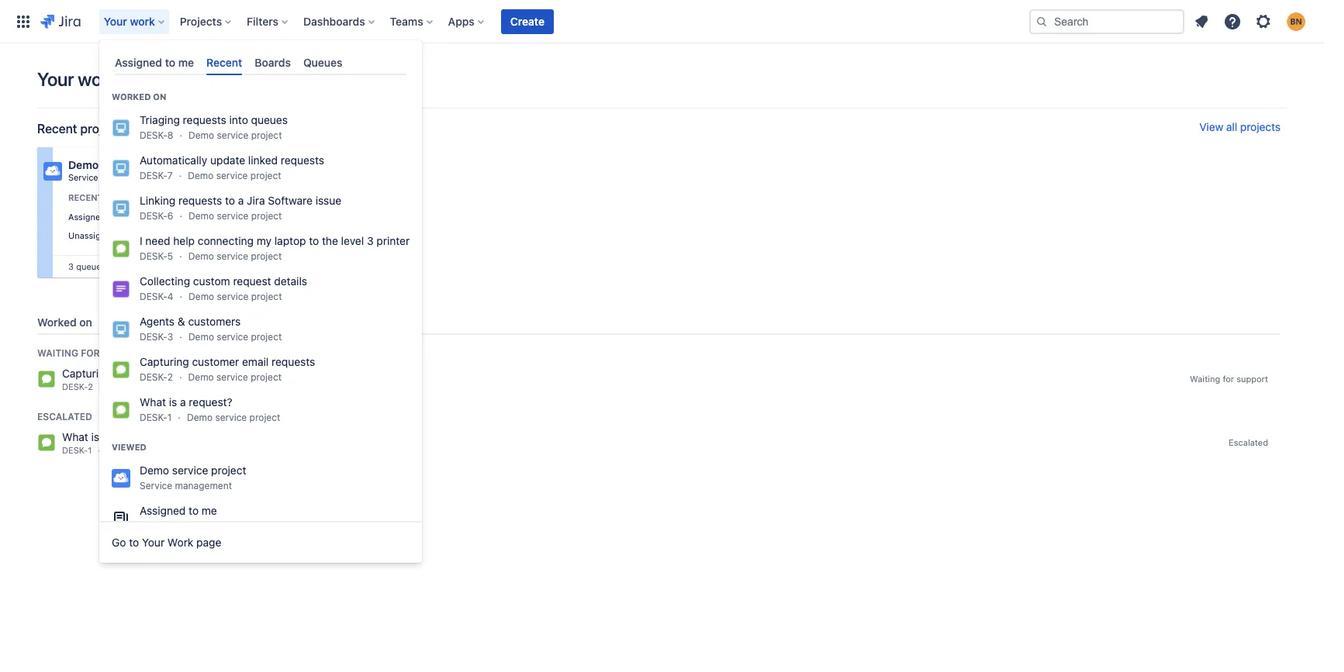 Task type: describe. For each thing, give the bounding box(es) containing it.
service inside the what is a request? desk-1 · demo service project
[[133, 445, 162, 456]]

custom
[[193, 275, 230, 288]]

on
[[79, 316, 92, 329]]

tab list containing worked on
[[31, 310, 1287, 335]]

requests left into
[[183, 113, 226, 127]]

demo up page
[[184, 521, 209, 532]]

on
[[153, 92, 166, 102]]

upcoming project 11/20/2023 team-managed software
[[264, 158, 418, 182]]

worked for worked on
[[37, 316, 77, 329]]

managed
[[289, 172, 326, 182]]

automatically
[[140, 154, 207, 167]]

project inside capturing customer email requests desk-2 · demo service project
[[166, 382, 195, 392]]

desk- for what
[[140, 412, 167, 424]]

2 inside tab list
[[243, 317, 249, 329]]

to right the &
[[205, 316, 215, 329]]

1 horizontal spatial waiting for support
[[1190, 374, 1268, 384]]

me up unassigned issues link
[[119, 212, 131, 222]]

assigned to me inside assigned to me link
[[68, 212, 131, 222]]

boards
[[255, 56, 291, 69]]

demo service project down customers
[[188, 331, 282, 343]]

links
[[294, 192, 320, 202]]

to left jira
[[225, 194, 235, 207]]

desk-1
[[140, 412, 172, 424]]

0 vertical spatial escalated
[[37, 411, 92, 423]]

what is a request?
[[140, 396, 232, 409]]

desk-6
[[140, 210, 173, 222]]

0 horizontal spatial work
[[78, 68, 117, 90]]

to up work
[[189, 504, 199, 518]]

desk-7
[[140, 170, 173, 182]]

the
[[322, 234, 338, 248]]

help
[[173, 234, 195, 248]]

settings image
[[1255, 12, 1273, 31]]

done issues link
[[261, 228, 410, 245]]

demo up the help
[[189, 210, 214, 222]]

done
[[264, 231, 285, 241]]

tab list containing assigned to me
[[109, 50, 413, 75]]

projects button
[[175, 9, 238, 34]]

what is a request? desk-1 · demo service project
[[62, 431, 193, 456]]

banner containing your work
[[0, 0, 1324, 43]]

desk- for collecting
[[140, 291, 167, 303]]

0 horizontal spatial projects
[[80, 122, 127, 136]]

me down projects
[[178, 56, 194, 69]]

0 vertical spatial demo service project service management
[[68, 158, 179, 182]]

service up page
[[212, 521, 243, 532]]

teams button
[[385, 9, 439, 34]]

collecting
[[140, 275, 190, 288]]

service down connecting
[[217, 251, 248, 262]]

requests for capturing customer email requests desk-2 · demo service project
[[193, 367, 236, 380]]

worked for worked on
[[112, 92, 151, 102]]

service down capturing customer email requests
[[217, 372, 248, 383]]

0 vertical spatial 1
[[167, 412, 172, 424]]

1 vertical spatial demo service project service management
[[140, 464, 246, 492]]

1 horizontal spatial projects
[[1240, 120, 1281, 133]]

apps
[[448, 14, 475, 28]]

view all projects
[[1200, 120, 1281, 133]]

issues for upcoming project 11/20/2023
[[288, 231, 313, 241]]

view
[[1200, 120, 1224, 133]]

1 horizontal spatial escalated
[[1229, 438, 1268, 448]]

customers
[[188, 315, 241, 328]]

to up unassigned issues
[[108, 212, 116, 222]]

2 horizontal spatial your
[[142, 536, 165, 550]]

demo service project down what is a request?
[[187, 412, 280, 424]]

my open issues
[[264, 212, 327, 222]]

assigned up worked on
[[115, 56, 162, 69]]

request
[[233, 275, 271, 288]]

demo service project down connecting
[[188, 251, 282, 262]]

demo inside capturing customer email requests desk-2 · demo service project
[[108, 382, 132, 392]]

jira
[[247, 194, 265, 207]]

view all projects link
[[1200, 120, 1281, 137]]

filters button
[[242, 9, 294, 34]]

requests for automatically update linked requests
[[281, 154, 324, 167]]

triaging
[[140, 113, 180, 127]]

agents & customers
[[140, 315, 241, 328]]

assigned to me down 4
[[155, 316, 234, 329]]

demo down recent projects
[[68, 158, 99, 171]]

7
[[167, 170, 173, 182]]

triaging requests into queues
[[140, 113, 288, 127]]

requests for capturing customer email requests
[[272, 355, 315, 369]]

unassigned
[[68, 231, 116, 241]]

worked on
[[112, 92, 166, 102]]

demo service project down "collecting custom request details"
[[189, 291, 282, 303]]

your profile and settings image
[[1287, 12, 1306, 31]]

· for is
[[98, 445, 101, 456]]

requests right linking
[[178, 194, 222, 207]]

recent for recent
[[206, 56, 242, 69]]

&
[[178, 315, 185, 328]]

details
[[274, 275, 307, 288]]

service down the what is a request? desk-1 · demo service project
[[172, 464, 208, 477]]

0 vertical spatial service
[[68, 172, 98, 182]]

i need help connecting my laptop to the level 3 printer
[[140, 234, 410, 248]]

4
[[167, 291, 173, 303]]

service down into
[[217, 130, 249, 141]]

team-
[[264, 172, 289, 182]]

3 queues
[[68, 261, 106, 272]]

my
[[264, 212, 276, 222]]

demo up what is a request?
[[188, 372, 214, 383]]

capturing customer email requests desk-2 · demo service project
[[62, 367, 236, 392]]

go to your work page
[[112, 536, 221, 550]]

queue
[[140, 521, 168, 532]]

11/20/2023
[[359, 158, 418, 171]]

assigned up unassigned
[[68, 212, 106, 222]]

recent for recent projects
[[37, 122, 77, 136]]

create button
[[501, 9, 554, 34]]

5
[[167, 251, 173, 262]]

0 vertical spatial management
[[101, 172, 153, 182]]

capturing for capturing customer email requests
[[140, 355, 189, 369]]

issues for demo service project
[[118, 231, 144, 241]]

to left the
[[309, 234, 319, 248]]

capturing customer email requests
[[140, 355, 315, 369]]

open
[[278, 212, 299, 222]]

dashboards
[[303, 14, 365, 28]]

0 vertical spatial waiting for support
[[37, 348, 147, 359]]

laptop
[[274, 234, 306, 248]]

create
[[510, 14, 545, 28]]

software
[[268, 194, 313, 207]]

demo service project down into
[[189, 130, 282, 141]]

quick links
[[264, 192, 320, 202]]

1 vertical spatial your work
[[37, 68, 117, 90]]

0 vertical spatial a
[[238, 194, 244, 207]]

to up on
[[165, 56, 175, 69]]

automatically update linked requests
[[140, 154, 324, 167]]

your work inside your work popup button
[[104, 14, 155, 28]]

projects
[[180, 14, 222, 28]]

recent for recent queues
[[68, 192, 103, 202]]

6
[[167, 210, 173, 222]]

desk- for agents
[[140, 331, 167, 343]]

service down customers
[[217, 331, 248, 343]]

project inside the what is a request? desk-1 · demo service project
[[165, 445, 193, 456]]

assigned to me up on
[[115, 56, 194, 69]]

assigned to me link
[[65, 208, 214, 226]]

go
[[112, 536, 126, 550]]

teams
[[390, 14, 423, 28]]

software
[[329, 172, 364, 182]]

to right go
[[129, 536, 139, 550]]

collecting custom request details
[[140, 275, 307, 288]]

worked on
[[37, 316, 92, 329]]



Task type: locate. For each thing, give the bounding box(es) containing it.
queues for recent queues
[[105, 192, 141, 202]]

desk- inside the what is a request? desk-1 · demo service project
[[62, 445, 88, 456]]

need
[[145, 234, 170, 248]]

0 horizontal spatial request?
[[111, 431, 154, 444]]

service down the linking requests to a jira software issue
[[217, 210, 248, 222]]

1 vertical spatial worked
[[37, 316, 77, 329]]

demo down agents & customers
[[188, 331, 214, 343]]

waiting
[[37, 348, 78, 359], [1190, 374, 1221, 384]]

queues right into
[[251, 113, 288, 127]]

desk-
[[140, 130, 167, 141], [140, 170, 167, 182], [140, 210, 167, 222], [140, 251, 167, 262], [140, 291, 167, 303], [140, 331, 167, 343], [140, 372, 167, 383], [62, 382, 88, 392], [140, 412, 167, 424], [62, 445, 88, 456]]

desk-8
[[140, 130, 173, 141]]

linking
[[140, 194, 176, 207]]

assigned to me up queue
[[140, 504, 217, 518]]

0 horizontal spatial service
[[68, 172, 98, 182]]

1 horizontal spatial email
[[242, 355, 269, 369]]

0 vertical spatial your
[[104, 14, 127, 28]]

8
[[167, 130, 173, 141]]

1 vertical spatial queues
[[105, 192, 141, 202]]

requests inside capturing customer email requests desk-2 · demo service project
[[193, 367, 236, 380]]

0 vertical spatial waiting
[[37, 348, 78, 359]]

demo left desk-2
[[108, 382, 132, 392]]

jira image
[[40, 12, 80, 31], [40, 12, 80, 31]]

viewed up desk-3
[[105, 316, 142, 329]]

email for capturing customer email requests desk-2 · demo service project
[[164, 367, 190, 380]]

service down automatically update linked requests
[[216, 170, 248, 182]]

i
[[140, 234, 142, 248]]

banner
[[0, 0, 1324, 43]]

is for what is a request?
[[169, 396, 177, 409]]

management up recent queues
[[101, 172, 153, 182]]

2 vertical spatial your
[[142, 536, 165, 550]]

service
[[68, 172, 98, 182], [140, 480, 172, 492]]

customer for capturing customer email requests
[[192, 355, 239, 369]]

your work button
[[99, 9, 170, 34]]

printer
[[377, 234, 410, 248]]

0 horizontal spatial 2
[[88, 382, 93, 392]]

1 vertical spatial 1
[[88, 445, 92, 456]]

desk- for triaging
[[140, 130, 167, 141]]

0 horizontal spatial 3
[[68, 261, 74, 272]]

queues
[[251, 113, 288, 127], [105, 192, 141, 202], [76, 261, 106, 272]]

2 vertical spatial 3
[[167, 331, 173, 343]]

service down desk-1
[[133, 445, 162, 456]]

request? for what is a request? desk-1 · demo service project
[[111, 431, 154, 444]]

2 horizontal spatial 2
[[243, 317, 249, 329]]

service up queue
[[140, 480, 172, 492]]

0 horizontal spatial support
[[102, 348, 147, 359]]

1 horizontal spatial 3
[[167, 331, 173, 343]]

1 horizontal spatial 2
[[167, 372, 173, 383]]

1 horizontal spatial waiting
[[1190, 374, 1221, 384]]

work inside your work popup button
[[130, 14, 155, 28]]

2 down on
[[88, 382, 93, 392]]

recent queues
[[68, 192, 141, 202]]

2 horizontal spatial a
[[238, 194, 244, 207]]

your work left projects
[[104, 14, 155, 28]]

customer inside capturing customer email requests desk-2 · demo service project
[[114, 367, 161, 380]]

desk- inside capturing customer email requests desk-2 · demo service project
[[62, 382, 88, 392]]

1 vertical spatial management
[[175, 480, 232, 492]]

recent
[[206, 56, 242, 69], [37, 122, 77, 136], [68, 192, 103, 202]]

issue
[[316, 194, 341, 207]]

0 vertical spatial ·
[[99, 382, 102, 392]]

demo service project service management
[[68, 158, 179, 182], [140, 464, 246, 492]]

2 right customers
[[243, 317, 249, 329]]

1 horizontal spatial capturing
[[140, 355, 189, 369]]

request? for what is a request?
[[189, 396, 232, 409]]

capturing down on
[[62, 367, 111, 380]]

1 vertical spatial service
[[140, 480, 172, 492]]

what for what is a request?
[[140, 396, 166, 409]]

0 horizontal spatial worked
[[37, 316, 77, 329]]

1 horizontal spatial what
[[140, 396, 166, 409]]

2 up what is a request?
[[167, 372, 173, 383]]

page
[[196, 536, 221, 550]]

customer
[[192, 355, 239, 369], [114, 367, 161, 380]]

my open issues link
[[261, 208, 410, 226]]

filters
[[247, 14, 279, 28]]

recent projects
[[37, 122, 127, 136]]

0 horizontal spatial email
[[164, 367, 190, 380]]

demo inside the what is a request? desk-1 · demo service project
[[107, 445, 131, 456]]

assigned to me
[[115, 56, 194, 69], [68, 212, 131, 222], [155, 316, 234, 329], [140, 504, 217, 518]]

0 horizontal spatial customer
[[114, 367, 161, 380]]

assigned
[[115, 56, 162, 69], [68, 212, 106, 222], [155, 316, 202, 329], [140, 504, 186, 518]]

0 vertical spatial tab list
[[109, 50, 413, 75]]

demo down triaging requests into queues in the top left of the page
[[189, 130, 214, 141]]

1 horizontal spatial for
[[1223, 374, 1234, 384]]

email for capturing customer email requests
[[242, 355, 269, 369]]

0 vertical spatial recent
[[206, 56, 242, 69]]

all
[[1227, 120, 1238, 133]]

0 vertical spatial 3
[[367, 234, 374, 248]]

0 vertical spatial viewed
[[105, 316, 142, 329]]

management up page
[[175, 480, 232, 492]]

linking requests to a jira software issue
[[140, 194, 341, 207]]

0 vertical spatial worked
[[112, 92, 151, 102]]

demo service project down capturing customer email requests
[[188, 372, 282, 383]]

capturing
[[140, 355, 189, 369], [62, 367, 111, 380]]

1 vertical spatial is
[[91, 431, 99, 444]]

1 horizontal spatial customer
[[192, 355, 239, 369]]

1 vertical spatial waiting
[[1190, 374, 1221, 384]]

to
[[165, 56, 175, 69], [225, 194, 235, 207], [108, 212, 116, 222], [309, 234, 319, 248], [205, 316, 215, 329], [189, 504, 199, 518], [129, 536, 139, 550]]

0 horizontal spatial a
[[102, 431, 108, 444]]

1 vertical spatial what
[[62, 431, 88, 444]]

request? down capturing customer email requests
[[189, 396, 232, 409]]

work left projects
[[130, 14, 155, 28]]

1 horizontal spatial service
[[140, 480, 172, 492]]

primary element
[[9, 0, 1030, 43]]

1 horizontal spatial is
[[169, 396, 177, 409]]

issues
[[301, 212, 327, 222], [118, 231, 144, 241], [288, 231, 313, 241]]

1
[[167, 412, 172, 424], [88, 445, 92, 456]]

request? down desk-1
[[111, 431, 154, 444]]

projects
[[1240, 120, 1281, 133], [80, 122, 127, 136]]

issues down assigned to me link
[[118, 231, 144, 241]]

search image
[[1036, 15, 1048, 28]]

work up worked on
[[78, 68, 117, 90]]

email down starred tab
[[242, 355, 269, 369]]

linked
[[248, 154, 278, 167]]

3 right "level" at the left top of the page
[[367, 234, 374, 248]]

0 vertical spatial is
[[169, 396, 177, 409]]

1 vertical spatial recent
[[37, 122, 77, 136]]

customer for capturing customer email requests desk-2 · demo service project
[[114, 367, 161, 380]]

· for customer
[[99, 382, 102, 392]]

service down what is a request?
[[215, 412, 247, 424]]

assigned to me down recent queues
[[68, 212, 131, 222]]

1 horizontal spatial your
[[104, 14, 127, 28]]

your inside popup button
[[104, 14, 127, 28]]

queues up assigned to me link
[[105, 192, 141, 202]]

demo down custom at left top
[[189, 291, 214, 303]]

demo service project
[[189, 130, 282, 141], [188, 170, 281, 182], [189, 210, 282, 222], [188, 251, 282, 262], [189, 291, 282, 303], [188, 331, 282, 343], [188, 372, 282, 383], [187, 412, 280, 424], [184, 521, 277, 532]]

starred
[[266, 316, 304, 329]]

my
[[257, 234, 272, 248]]

queues
[[303, 56, 343, 69]]

0 horizontal spatial waiting
[[37, 348, 78, 359]]

1 horizontal spatial management
[[175, 480, 232, 492]]

requests up what is a request?
[[193, 367, 236, 380]]

quick
[[264, 192, 292, 202]]

queues inside popup button
[[76, 261, 106, 272]]

update
[[210, 154, 245, 167]]

demo service project up page
[[184, 521, 277, 532]]

management
[[101, 172, 153, 182], [175, 480, 232, 492]]

0 vertical spatial queues
[[251, 113, 288, 127]]

0 vertical spatial for
[[81, 348, 100, 359]]

0 horizontal spatial is
[[91, 431, 99, 444]]

service up recent queues
[[101, 158, 139, 171]]

1 vertical spatial tab list
[[31, 310, 1287, 335]]

desk-3
[[140, 331, 173, 343]]

requests down starred tab
[[272, 355, 315, 369]]

2 vertical spatial recent
[[68, 192, 103, 202]]

project
[[320, 158, 357, 171]]

tab list
[[109, 50, 413, 75], [31, 310, 1287, 335]]

0 horizontal spatial management
[[101, 172, 153, 182]]

service inside capturing customer email requests desk-2 · demo service project
[[134, 382, 164, 392]]

2 horizontal spatial 3
[[367, 234, 374, 248]]

demo right 7
[[188, 170, 214, 182]]

into
[[229, 113, 248, 127]]

1 horizontal spatial 1
[[167, 412, 172, 424]]

projects right the "all"
[[1240, 120, 1281, 133]]

issues down links
[[301, 212, 327, 222]]

assigned up queue
[[140, 504, 186, 518]]

0 horizontal spatial your
[[37, 68, 74, 90]]

1 vertical spatial waiting for support
[[1190, 374, 1268, 384]]

done issues
[[264, 231, 313, 241]]

· inside the what is a request? desk-1 · demo service project
[[98, 445, 101, 456]]

desk-4
[[140, 291, 173, 303]]

1 horizontal spatial a
[[180, 396, 186, 409]]

0 horizontal spatial for
[[81, 348, 100, 359]]

1 vertical spatial request?
[[111, 431, 154, 444]]

3 down unassigned
[[68, 261, 74, 272]]

waiting for support
[[37, 348, 147, 359], [1190, 374, 1268, 384]]

1 inside the what is a request? desk-1 · demo service project
[[88, 445, 92, 456]]

desk-5
[[140, 251, 173, 262]]

0 horizontal spatial capturing
[[62, 367, 111, 380]]

connecting
[[198, 234, 254, 248]]

projects down worked on
[[80, 122, 127, 136]]

appswitcher icon image
[[14, 12, 33, 31]]

requests up managed
[[281, 154, 324, 167]]

1 vertical spatial your
[[37, 68, 74, 90]]

1 vertical spatial escalated
[[1229, 438, 1268, 448]]

0 horizontal spatial what
[[62, 431, 88, 444]]

me up capturing customer email requests
[[218, 316, 234, 329]]

capturing inside capturing customer email requests desk-2 · demo service project
[[62, 367, 111, 380]]

desk-2
[[140, 372, 173, 383]]

3 queues button
[[65, 258, 118, 275]]

1 vertical spatial a
[[180, 396, 186, 409]]

desk- for i
[[140, 251, 167, 262]]

0 vertical spatial what
[[140, 396, 166, 409]]

0 vertical spatial work
[[130, 14, 155, 28]]

requests
[[183, 113, 226, 127], [281, 154, 324, 167], [178, 194, 222, 207], [272, 355, 315, 369], [193, 367, 236, 380]]

go to your work page link
[[99, 528, 422, 559]]

work
[[168, 536, 193, 550]]

notifications image
[[1192, 12, 1211, 31]]

1 vertical spatial support
[[1237, 374, 1268, 384]]

1 vertical spatial 3
[[68, 261, 74, 272]]

demo down the help
[[188, 251, 214, 262]]

demo down capturing customer email requests desk-2 · demo service project
[[107, 445, 131, 456]]

help image
[[1223, 12, 1242, 31]]

0 horizontal spatial 1
[[88, 445, 92, 456]]

0 vertical spatial support
[[102, 348, 147, 359]]

·
[[99, 382, 102, 392], [98, 445, 101, 456]]

a
[[238, 194, 244, 207], [180, 396, 186, 409], [102, 431, 108, 444]]

me up page
[[202, 504, 217, 518]]

customer down customers
[[192, 355, 239, 369]]

is
[[169, 396, 177, 409], [91, 431, 99, 444]]

demo service project service management up queue
[[140, 464, 246, 492]]

1 horizontal spatial request?
[[189, 396, 232, 409]]

1 vertical spatial work
[[78, 68, 117, 90]]

demo service project down automatically update linked requests
[[188, 170, 281, 182]]

what inside the what is a request? desk-1 · demo service project
[[62, 431, 88, 444]]

desk- for linking
[[140, 210, 167, 222]]

a for what is a request?
[[180, 396, 186, 409]]

is for what is a request? desk-1 · demo service project
[[91, 431, 99, 444]]

what
[[140, 396, 166, 409], [62, 431, 88, 444]]

escalated
[[37, 411, 92, 423], [1229, 438, 1268, 448]]

demo service project service management up recent queues
[[68, 158, 179, 182]]

0 horizontal spatial waiting for support
[[37, 348, 147, 359]]

upcoming
[[264, 158, 317, 171]]

0 vertical spatial request?
[[189, 396, 232, 409]]

email inside capturing customer email requests desk-2 · demo service project
[[164, 367, 190, 380]]

1 vertical spatial ·
[[98, 445, 101, 456]]

1 horizontal spatial support
[[1237, 374, 1268, 384]]

queues for 3 queues
[[76, 261, 106, 272]]

1 horizontal spatial worked
[[112, 92, 151, 102]]

1 horizontal spatial work
[[130, 14, 155, 28]]

starred tab
[[259, 310, 310, 335]]

· inside capturing customer email requests desk-2 · demo service project
[[99, 382, 102, 392]]

your work up recent projects
[[37, 68, 117, 90]]

unassigned issues
[[68, 231, 144, 241]]

unassigned issues link
[[65, 228, 214, 245]]

issues down my open issues
[[288, 231, 313, 241]]

1 vertical spatial for
[[1223, 374, 1234, 384]]

service up desk-1
[[134, 382, 164, 392]]

request? inside the what is a request? desk-1 · demo service project
[[111, 431, 154, 444]]

me
[[178, 56, 194, 69], [119, 212, 131, 222], [218, 316, 234, 329], [202, 504, 217, 518]]

for
[[81, 348, 100, 359], [1223, 374, 1234, 384]]

2 inside capturing customer email requests desk-2 · demo service project
[[88, 382, 93, 392]]

a for what is a request? desk-1 · demo service project
[[102, 431, 108, 444]]

capturing up desk-2
[[140, 355, 189, 369]]

is inside the what is a request? desk-1 · demo service project
[[91, 431, 99, 444]]

3 inside popup button
[[68, 261, 74, 272]]

1 vertical spatial viewed
[[112, 442, 147, 452]]

queues down unassigned
[[76, 261, 106, 272]]

service down "collecting custom request details"
[[217, 291, 249, 303]]

2 vertical spatial queues
[[76, 261, 106, 272]]

apps button
[[444, 9, 490, 34]]

dashboards button
[[299, 9, 381, 34]]

0 vertical spatial your work
[[104, 14, 155, 28]]

your
[[104, 14, 127, 28], [37, 68, 74, 90], [142, 536, 165, 550]]

email
[[242, 355, 269, 369], [164, 367, 190, 380]]

service up recent queues
[[68, 172, 98, 182]]

customer down desk-3
[[114, 367, 161, 380]]

email up what is a request?
[[164, 367, 190, 380]]

2 vertical spatial a
[[102, 431, 108, 444]]

viewed down desk-1
[[112, 442, 147, 452]]

Search field
[[1030, 9, 1185, 34]]

desk- for automatically
[[140, 170, 167, 182]]

a inside the what is a request? desk-1 · demo service project
[[102, 431, 108, 444]]

demo service project down the linking requests to a jira software issue
[[189, 210, 282, 222]]

work
[[130, 14, 155, 28], [78, 68, 117, 90]]

level
[[341, 234, 364, 248]]

desk- for capturing
[[140, 372, 167, 383]]

demo down the what is a request? desk-1 · demo service project
[[140, 464, 169, 477]]

demo down what is a request?
[[187, 412, 213, 424]]

demo
[[189, 130, 214, 141], [68, 158, 99, 171], [188, 170, 214, 182], [189, 210, 214, 222], [188, 251, 214, 262], [189, 291, 214, 303], [188, 331, 214, 343], [188, 372, 214, 383], [108, 382, 132, 392], [187, 412, 213, 424], [107, 445, 131, 456], [140, 464, 169, 477], [184, 521, 209, 532]]

what for what is a request? desk-1 · demo service project
[[62, 431, 88, 444]]

capturing for capturing customer email requests desk-2 · demo service project
[[62, 367, 111, 380]]

0 horizontal spatial escalated
[[37, 411, 92, 423]]

3 down the agents
[[167, 331, 173, 343]]

assigned up desk-3
[[155, 316, 202, 329]]



Task type: vqa. For each thing, say whether or not it's contained in the screenshot.
the right types
no



